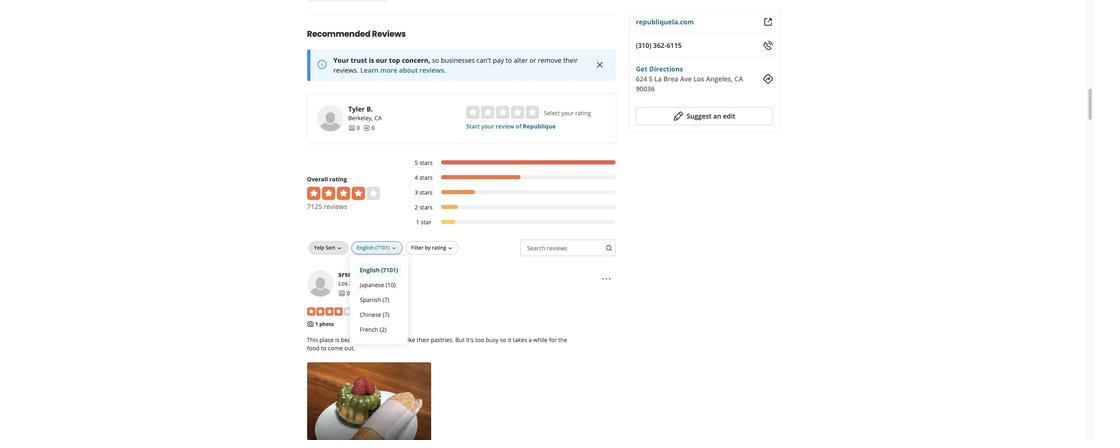 Task type: describe. For each thing, give the bounding box(es) containing it.
srsr r. link
[[339, 270, 358, 279]]

overall
[[307, 175, 328, 183]]

chinese
[[360, 311, 381, 319]]

businesses
[[441, 56, 475, 65]]

reviews for search reviews
[[547, 244, 568, 252]]

star
[[421, 218, 431, 226]]

get
[[636, 65, 648, 74]]

republiquela.com
[[636, 17, 694, 26]]

get directions link
[[636, 65, 683, 74]]

16 chevron down v2 image
[[447, 245, 454, 252]]

0 for b.
[[357, 124, 360, 132]]

srsr
[[339, 270, 351, 279]]

learn more about reviews. link
[[361, 66, 446, 75]]

1 vertical spatial rating
[[330, 175, 347, 183]]

filter by rating
[[411, 244, 446, 251]]

s
[[649, 74, 653, 84]]

this
[[307, 336, 318, 344]]

stars for 3 stars
[[420, 189, 433, 196]]

it
[[508, 336, 512, 344]]

so inside this place is beautiful, food is good i like their pastries. but it's too busy so it takes a while for the food to come out.
[[500, 336, 507, 344]]

the
[[559, 336, 568, 344]]

filter reviews by 3 stars rating element
[[406, 189, 616, 197]]

french (2)
[[360, 326, 387, 334]]

(310) 362-6115
[[636, 41, 682, 50]]

srsr r. los angeles, ca
[[339, 270, 381, 287]]

republique
[[523, 122, 556, 130]]

to inside so businesses can't pay to alter or remove their reviews.
[[506, 56, 512, 65]]

english for english (7101) button
[[360, 266, 380, 274]]

filter reviews by 4 stars rating element
[[406, 174, 616, 182]]

2 reviews. from the left
[[420, 66, 446, 75]]

  text field inside recommended reviews element
[[521, 240, 616, 256]]

their inside this place is beautiful, food is good i like their pastries. but it's too busy so it takes a while for the food to come out.
[[417, 336, 430, 344]]

it's
[[466, 336, 474, 344]]

filter by rating button
[[406, 241, 459, 255]]

french
[[360, 326, 378, 334]]

los inside srsr r. los angeles, ca
[[339, 280, 348, 287]]

info alert
[[307, 50, 616, 81]]

trust
[[351, 56, 367, 65]]

23,
[[366, 308, 374, 315]]

rating element
[[467, 106, 539, 119]]

(2)
[[380, 326, 387, 334]]

b.
[[367, 105, 373, 114]]

too
[[475, 336, 484, 344]]

tyler
[[348, 105, 365, 114]]

search
[[527, 244, 546, 252]]

0 horizontal spatial food
[[307, 345, 320, 352]]

stars for 4 stars
[[420, 174, 433, 181]]

can't
[[477, 56, 491, 65]]

16 friends v2 image for srsr
[[339, 290, 345, 297]]

english for english (7101) popup button
[[357, 244, 374, 251]]

your trust is our top concern,
[[334, 56, 431, 65]]

6115
[[667, 41, 682, 50]]

(7101) for english (7101) button
[[381, 266, 398, 274]]

0 inside reviews element
[[372, 124, 375, 132]]

3 stars
[[415, 189, 433, 196]]

start
[[467, 122, 480, 130]]

2 horizontal spatial is
[[382, 336, 386, 344]]

directions
[[650, 65, 683, 74]]

get directions 624 s la brea ave los angeles, ca 90036
[[636, 65, 743, 93]]

good
[[388, 336, 402, 344]]

photo
[[320, 321, 334, 328]]

suggest
[[687, 112, 712, 121]]

3
[[415, 189, 418, 196]]

chinese (7) button
[[357, 308, 402, 323]]

out.
[[345, 345, 355, 352]]

takes
[[513, 336, 527, 344]]

7125 reviews
[[307, 202, 347, 211]]

a
[[529, 336, 532, 344]]

to inside this place is beautiful, food is good i like their pastries. but it's too busy so it takes a while for the food to come out.
[[321, 345, 327, 352]]

2
[[415, 203, 418, 211]]

select your rating
[[544, 109, 591, 117]]

friends element for srsr r.
[[339, 289, 350, 298]]

french (2) button
[[357, 323, 402, 337]]

about
[[399, 66, 418, 75]]

reviews for 7125 reviews
[[324, 202, 347, 211]]

for
[[549, 336, 557, 344]]

24 info v2 image
[[317, 60, 327, 70]]

photo of tyler b. image
[[317, 105, 344, 131]]

4 stars
[[415, 174, 433, 181]]

brea
[[664, 74, 679, 84]]

pastries.
[[431, 336, 454, 344]]

english (7101) for english (7101) button
[[360, 266, 398, 274]]

ca inside get directions 624 s la brea ave los angeles, ca 90036
[[735, 74, 743, 84]]

or
[[530, 56, 537, 65]]

reviews element
[[363, 124, 375, 132]]

24 pencil v2 image
[[674, 111, 684, 121]]

by
[[425, 244, 431, 251]]

yelp sort
[[314, 244, 336, 251]]

sort
[[326, 244, 336, 251]]

oct 23, 2023
[[355, 308, 389, 315]]

their inside so businesses can't pay to alter or remove their reviews.
[[564, 56, 578, 65]]

of
[[516, 122, 522, 130]]

ca inside tyler b. berkeley, ca
[[375, 114, 382, 122]]

reviews. inside so businesses can't pay to alter or remove their reviews.
[[334, 66, 359, 75]]

is for beautiful,
[[335, 336, 340, 344]]

chinese (7)
[[360, 311, 390, 319]]

berkeley,
[[348, 114, 373, 122]]

1 horizontal spatial food
[[368, 336, 381, 344]]

24 directions v2 image
[[763, 74, 773, 84]]

angeles, inside get directions 624 s la brea ave los angeles, ca 90036
[[706, 74, 733, 84]]

angeles, inside srsr r. los angeles, ca
[[349, 280, 372, 287]]

an
[[714, 112, 722, 121]]

(7) for chinese (7)
[[383, 311, 390, 319]]

1 for 1
[[362, 289, 365, 297]]

come
[[328, 345, 343, 352]]

90036
[[636, 84, 655, 93]]

tyler b. link
[[348, 105, 373, 114]]

beautiful,
[[341, 336, 367, 344]]



Task type: locate. For each thing, give the bounding box(es) containing it.
1 down japanese
[[362, 289, 365, 297]]

0 vertical spatial los
[[694, 74, 705, 84]]

16 friends v2 image for tyler
[[348, 125, 355, 131]]

1 for 1 photo
[[315, 321, 318, 328]]

la
[[655, 74, 662, 84]]

4 star rating image for 7125 reviews
[[307, 187, 380, 200]]

(7) for spanish (7)
[[383, 296, 390, 304]]

16 friends v2 image
[[348, 125, 355, 131], [339, 290, 345, 297]]

their
[[564, 56, 578, 65], [417, 336, 430, 344]]

0 vertical spatial so
[[432, 56, 439, 65]]

tyler b. berkeley, ca
[[348, 105, 382, 122]]

0 horizontal spatial is
[[335, 336, 340, 344]]

362-
[[653, 41, 667, 50]]

24 external link v2 image
[[763, 17, 773, 27]]

reviews. down your
[[334, 66, 359, 75]]

learn
[[361, 66, 379, 75]]

0 down srsr r. los angeles, ca
[[347, 289, 350, 297]]

japanese (10) button
[[357, 278, 402, 293]]

start your review of republique
[[467, 122, 556, 130]]

english (7101) inside popup button
[[357, 244, 390, 251]]

menu image
[[602, 274, 612, 284]]

2 vertical spatial 1
[[315, 321, 318, 328]]

rating left 16 chevron down v2 icon
[[432, 244, 446, 251]]

2 stars from the top
[[420, 174, 433, 181]]

0 horizontal spatial so
[[432, 56, 439, 65]]

spanish (7) button
[[357, 293, 402, 308]]

(7101) for english (7101) popup button
[[375, 244, 390, 251]]

recommended reviews
[[307, 28, 406, 40]]

search image
[[606, 245, 613, 251]]

5 stars
[[415, 159, 433, 167]]

0 vertical spatial your
[[562, 109, 574, 117]]

filter reviews by 1 star rating element
[[406, 218, 616, 227]]

so left it
[[500, 336, 507, 344]]

0 vertical spatial 1
[[416, 218, 420, 226]]

0 horizontal spatial rating
[[330, 175, 347, 183]]

16 chevron down v2 image inside english (7101) popup button
[[391, 245, 397, 252]]

1 photo
[[315, 321, 334, 328]]

2 16 chevron down v2 image from the left
[[391, 245, 397, 252]]

our
[[376, 56, 387, 65]]

0 vertical spatial angeles,
[[706, 74, 733, 84]]

  text field
[[521, 240, 616, 256]]

0 horizontal spatial 1
[[315, 321, 318, 328]]

0 vertical spatial english
[[357, 244, 374, 251]]

1 vertical spatial 4 star rating image
[[307, 308, 352, 316]]

0 horizontal spatial reviews.
[[334, 66, 359, 75]]

your right the 'start'
[[482, 122, 494, 130]]

1 vertical spatial (7)
[[383, 311, 390, 319]]

is left "our"
[[369, 56, 374, 65]]

(7) up 2023
[[383, 296, 390, 304]]

english inside button
[[360, 266, 380, 274]]

1 vertical spatial (7101)
[[381, 266, 398, 274]]

1 vertical spatial english (7101)
[[360, 266, 398, 274]]

1 horizontal spatial your
[[562, 109, 574, 117]]

624
[[636, 74, 648, 84]]

to
[[506, 56, 512, 65], [321, 345, 327, 352]]

(10)
[[386, 281, 396, 289]]

0 horizontal spatial your
[[482, 122, 494, 130]]

filter
[[411, 244, 424, 251]]

(310)
[[636, 41, 652, 50]]

0 horizontal spatial their
[[417, 336, 430, 344]]

1
[[416, 218, 420, 226], [362, 289, 365, 297], [315, 321, 318, 328]]

your for start
[[482, 122, 494, 130]]

1 horizontal spatial is
[[369, 56, 374, 65]]

16 chevron down v2 image left the filter
[[391, 245, 397, 252]]

1 horizontal spatial 16 chevron down v2 image
[[391, 245, 397, 252]]

rating
[[576, 109, 591, 117], [330, 175, 347, 183], [432, 244, 446, 251]]

1 4 star rating image from the top
[[307, 187, 380, 200]]

1 horizontal spatial rating
[[432, 244, 446, 251]]

0 vertical spatial rating
[[576, 109, 591, 117]]

reviews right 7125
[[324, 202, 347, 211]]

2 stars
[[415, 203, 433, 211]]

spanish
[[360, 296, 381, 304]]

1 vertical spatial english
[[360, 266, 380, 274]]

16 friends v2 image down srsr at bottom
[[339, 290, 345, 297]]

reviews
[[324, 202, 347, 211], [547, 244, 568, 252]]

None radio
[[467, 106, 480, 119], [526, 106, 539, 119], [467, 106, 480, 119], [526, 106, 539, 119]]

None radio
[[481, 106, 495, 119], [496, 106, 510, 119], [511, 106, 524, 119], [481, 106, 495, 119], [496, 106, 510, 119], [511, 106, 524, 119]]

16 chevron down v2 image right sort in the bottom of the page
[[336, 245, 343, 252]]

0 horizontal spatial 16 friends v2 image
[[339, 290, 345, 297]]

english inside popup button
[[357, 244, 374, 251]]

1 horizontal spatial reviews
[[547, 244, 568, 252]]

place
[[320, 336, 334, 344]]

rating inside popup button
[[432, 244, 446, 251]]

stars for 2 stars
[[420, 203, 433, 211]]

1 vertical spatial 16 friends v2 image
[[339, 290, 345, 297]]

so right "concern,"
[[432, 56, 439, 65]]

like
[[406, 336, 415, 344]]

los inside get directions 624 s la brea ave los angeles, ca 90036
[[694, 74, 705, 84]]

friends element down berkeley,
[[348, 124, 360, 132]]

ca inside srsr r. los angeles, ca
[[373, 280, 381, 287]]

filter reviews by 5 stars rating element
[[406, 159, 616, 167]]

1 stars from the top
[[420, 159, 433, 167]]

1 reviews. from the left
[[334, 66, 359, 75]]

(7101) up english (7101) button
[[375, 244, 390, 251]]

review
[[496, 122, 515, 130]]

1 horizontal spatial 0
[[357, 124, 360, 132]]

their right 'like'
[[417, 336, 430, 344]]

16 review v2 image
[[363, 125, 370, 131]]

ca up reviews element
[[375, 114, 382, 122]]

ave
[[680, 74, 692, 84]]

angeles, right ave
[[706, 74, 733, 84]]

is for our
[[369, 56, 374, 65]]

is left good
[[382, 336, 386, 344]]

food
[[368, 336, 381, 344], [307, 345, 320, 352]]

friends element down srsr at bottom
[[339, 289, 350, 298]]

16 chevron down v2 image inside 'yelp sort' popup button
[[336, 245, 343, 252]]

english (7101)
[[357, 244, 390, 251], [360, 266, 398, 274]]

i
[[403, 336, 405, 344]]

this place is beautiful, food is good i like their pastries. but it's too busy so it takes a while for the food to come out.
[[307, 336, 568, 352]]

0 horizontal spatial angeles,
[[349, 280, 372, 287]]

busy
[[486, 336, 499, 344]]

photo of srsr r. image
[[307, 270, 334, 297]]

your
[[334, 56, 349, 65]]

english (7101) inside button
[[360, 266, 398, 274]]

rating right the overall
[[330, 175, 347, 183]]

0 vertical spatial 16 friends v2 image
[[348, 125, 355, 131]]

1 vertical spatial so
[[500, 336, 507, 344]]

(7101)
[[375, 244, 390, 251], [381, 266, 398, 274]]

learn more about reviews.
[[361, 66, 446, 75]]

los down srsr at bottom
[[339, 280, 348, 287]]

1 horizontal spatial so
[[500, 336, 507, 344]]

0 horizontal spatial 0
[[347, 289, 350, 297]]

1 horizontal spatial their
[[564, 56, 578, 65]]

1 horizontal spatial reviews.
[[420, 66, 446, 75]]

top
[[389, 56, 400, 65]]

1 horizontal spatial 16 friends v2 image
[[348, 125, 355, 131]]

2 vertical spatial rating
[[432, 244, 446, 251]]

to down place on the bottom left of page
[[321, 345, 327, 352]]

republiquela.com link
[[636, 17, 694, 26]]

reviews right search at the bottom left
[[547, 244, 568, 252]]

english (7101) up english (7101) button
[[357, 244, 390, 251]]

english up english (7101) button
[[357, 244, 374, 251]]

1 right the 16 camera v2 image
[[315, 321, 318, 328]]

rating for select your rating
[[576, 109, 591, 117]]

spanish (7)
[[360, 296, 390, 304]]

stars right 5
[[420, 159, 433, 167]]

reviews
[[372, 28, 406, 40]]

16 chevron down v2 image for sort
[[336, 245, 343, 252]]

1 horizontal spatial to
[[506, 56, 512, 65]]

1 vertical spatial your
[[482, 122, 494, 130]]

english (7101) for english (7101) popup button
[[357, 244, 390, 251]]

oct
[[355, 308, 364, 315]]

food down french (2)
[[368, 336, 381, 344]]

0 right 16 review v2 icon
[[372, 124, 375, 132]]

2 vertical spatial ca
[[373, 280, 381, 287]]

1 16 chevron down v2 image from the left
[[336, 245, 343, 252]]

16 chevron down v2 image
[[336, 245, 343, 252], [391, 245, 397, 252]]

1 for 1 star
[[416, 218, 420, 226]]

stars for 5 stars
[[420, 159, 433, 167]]

r.
[[353, 270, 358, 279]]

0 vertical spatial (7101)
[[375, 244, 390, 251]]

2 (7) from the top
[[383, 311, 390, 319]]

4 star rating image
[[307, 187, 380, 200], [307, 308, 352, 316]]

yelp sort button
[[309, 241, 348, 255]]

(7101) up the (10)
[[381, 266, 398, 274]]

english up japanese
[[360, 266, 380, 274]]

(no rating) image
[[467, 106, 539, 119]]

friends element for tyler b.
[[348, 124, 360, 132]]

1 vertical spatial friends element
[[339, 289, 350, 298]]

0 vertical spatial 4 star rating image
[[307, 187, 380, 200]]

0 left 16 review v2 icon
[[357, 124, 360, 132]]

1 vertical spatial los
[[339, 280, 348, 287]]

4 star rating image up 7125 reviews
[[307, 187, 380, 200]]

2 horizontal spatial rating
[[576, 109, 591, 117]]

so
[[432, 56, 439, 65], [500, 336, 507, 344]]

0 horizontal spatial to
[[321, 345, 327, 352]]

your right select
[[562, 109, 574, 117]]

1 horizontal spatial 1
[[362, 289, 365, 297]]

0 vertical spatial to
[[506, 56, 512, 65]]

2 4 star rating image from the top
[[307, 308, 352, 316]]

ca
[[735, 74, 743, 84], [375, 114, 382, 122], [373, 280, 381, 287]]

0 horizontal spatial los
[[339, 280, 348, 287]]

4 star rating image up photo
[[307, 308, 352, 316]]

to right pay
[[506, 56, 512, 65]]

4
[[415, 174, 418, 181]]

24 phone v2 image
[[763, 41, 773, 50]]

overall rating
[[307, 175, 347, 183]]

your for select
[[562, 109, 574, 117]]

edit
[[723, 112, 736, 121]]

food down this
[[307, 345, 320, 352]]

angeles, down r.
[[349, 280, 372, 287]]

1 vertical spatial reviews
[[547, 244, 568, 252]]

0 vertical spatial english (7101)
[[357, 244, 390, 251]]

16 camera v2 image
[[307, 321, 314, 327]]

(7) inside button
[[383, 296, 390, 304]]

english (7101) button
[[357, 263, 402, 278]]

more
[[381, 66, 398, 75]]

16 chevron down v2 image for (7101)
[[391, 245, 397, 252]]

stars right 4
[[420, 174, 433, 181]]

ca down english (7101) button
[[373, 280, 381, 287]]

rating for filter by rating
[[432, 244, 446, 251]]

search reviews
[[527, 244, 568, 252]]

english (7101) button
[[352, 241, 403, 255]]

reviews. down "concern,"
[[420, 66, 446, 75]]

1 vertical spatial their
[[417, 336, 430, 344]]

1 vertical spatial food
[[307, 345, 320, 352]]

1 (7) from the top
[[383, 296, 390, 304]]

their right remove
[[564, 56, 578, 65]]

(7101) inside popup button
[[375, 244, 390, 251]]

0 vertical spatial reviews
[[324, 202, 347, 211]]

filter reviews by 2 stars rating element
[[406, 203, 616, 212]]

0 for r.
[[347, 289, 350, 297]]

2 horizontal spatial 1
[[416, 218, 420, 226]]

0 vertical spatial ca
[[735, 74, 743, 84]]

(7101) inside button
[[381, 266, 398, 274]]

remove
[[538, 56, 562, 65]]

is inside info alert
[[369, 56, 374, 65]]

1 horizontal spatial angeles,
[[706, 74, 733, 84]]

1 vertical spatial ca
[[375, 114, 382, 122]]

yelp
[[314, 244, 324, 251]]

0 vertical spatial their
[[564, 56, 578, 65]]

0 vertical spatial food
[[368, 336, 381, 344]]

alter
[[514, 56, 528, 65]]

1 left the star
[[416, 218, 420, 226]]

2 horizontal spatial 0
[[372, 124, 375, 132]]

recommended reviews element
[[281, 14, 642, 441]]

4 star rating image for oct 23, 2023
[[307, 308, 352, 316]]

but
[[456, 336, 465, 344]]

0 horizontal spatial 16 chevron down v2 image
[[336, 245, 343, 252]]

1 star
[[416, 218, 431, 226]]

4 stars from the top
[[420, 203, 433, 211]]

is up come
[[335, 336, 340, 344]]

stars
[[420, 159, 433, 167], [420, 174, 433, 181], [420, 189, 433, 196], [420, 203, 433, 211]]

your
[[562, 109, 574, 117], [482, 122, 494, 130]]

0 vertical spatial friends element
[[348, 124, 360, 132]]

stars right '3'
[[420, 189, 433, 196]]

16 friends v2 image down berkeley,
[[348, 125, 355, 131]]

1 vertical spatial to
[[321, 345, 327, 352]]

ca left 24 directions v2 icon
[[735, 74, 743, 84]]

(7) up (2)
[[383, 311, 390, 319]]

3 stars from the top
[[420, 189, 433, 196]]

is
[[369, 56, 374, 65], [335, 336, 340, 344], [382, 336, 386, 344]]

(7) inside button
[[383, 311, 390, 319]]

japanese
[[360, 281, 384, 289]]

stars inside "element"
[[420, 174, 433, 181]]

0 horizontal spatial reviews
[[324, 202, 347, 211]]

select
[[544, 109, 560, 117]]

english (7101) up japanese (10)
[[360, 266, 398, 274]]

pay
[[493, 56, 504, 65]]

stars right 2
[[420, 203, 433, 211]]

so inside so businesses can't pay to alter or remove their reviews.
[[432, 56, 439, 65]]

1 vertical spatial angeles,
[[349, 280, 372, 287]]

0 vertical spatial (7)
[[383, 296, 390, 304]]

5
[[415, 159, 418, 167]]

1 vertical spatial 1
[[362, 289, 365, 297]]

japanese (10)
[[360, 281, 396, 289]]

1 horizontal spatial los
[[694, 74, 705, 84]]

friends element
[[348, 124, 360, 132], [339, 289, 350, 298]]

close image
[[595, 60, 605, 70]]

rating right select
[[576, 109, 591, 117]]

los right ave
[[694, 74, 705, 84]]



Task type: vqa. For each thing, say whether or not it's contained in the screenshot.
the left Open
no



